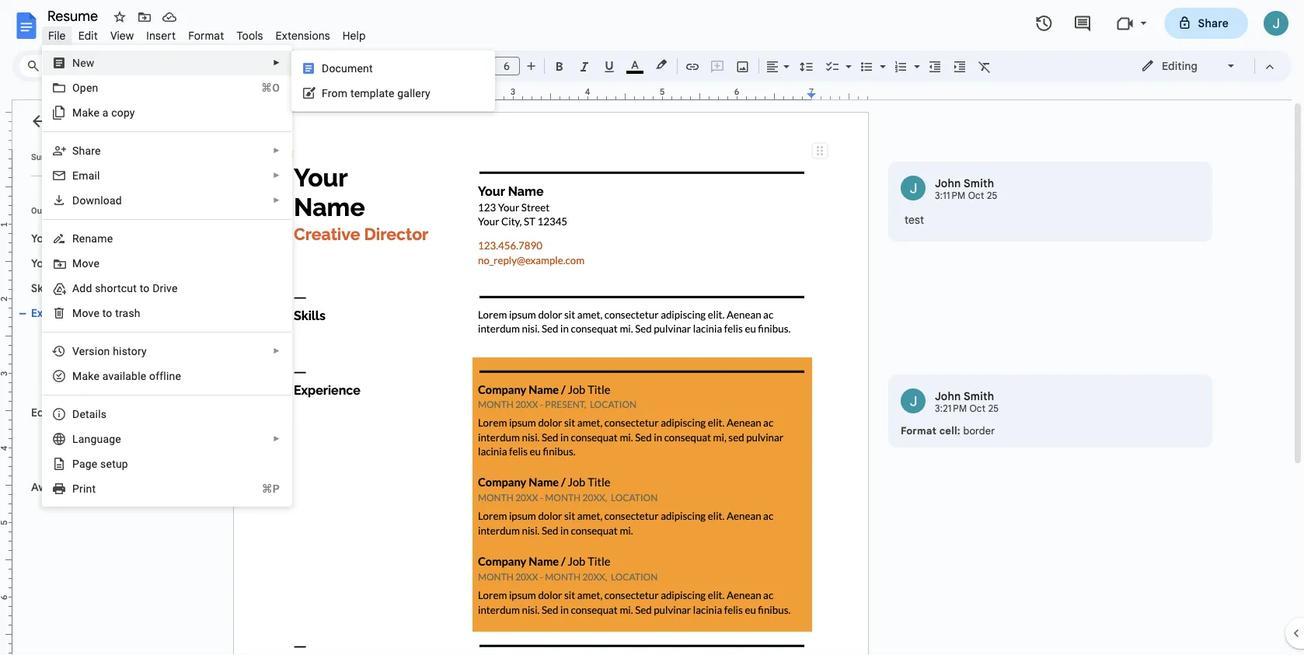 Task type: locate. For each thing, give the bounding box(es) containing it.
1 vertical spatial job
[[133, 357, 152, 369]]

menu bar containing file
[[42, 20, 372, 46]]

1 job from the top
[[133, 332, 152, 345]]

⌘o
[[261, 81, 280, 94]]

1 vertical spatial smith
[[964, 390, 995, 403]]

2 vertical spatial company name / job title
[[44, 381, 177, 394]]

1 vertical spatial school
[[44, 456, 78, 469]]

john smith 3:11 pm oct 25
[[936, 177, 998, 202]]

1 vertical spatial t
[[102, 307, 106, 320]]

d for ocument
[[322, 62, 329, 75]]

0 vertical spatial smith
[[964, 177, 995, 190]]

view menu item
[[104, 26, 140, 45]]

1 horizontal spatial format
[[901, 425, 937, 437]]

john smith image for john smith 3:11 pm oct 25
[[901, 176, 926, 201]]

Menus field
[[19, 55, 97, 77]]

0 vertical spatial oct
[[969, 190, 985, 202]]

insert menu item
[[140, 26, 182, 45]]

1 vertical spatial company
[[44, 357, 91, 369]]

experience
[[31, 306, 90, 320]]

share button
[[1165, 8, 1249, 39]]

0 vertical spatial company name / job title
[[44, 332, 177, 345]]

application containing share
[[0, 0, 1305, 656]]

version
[[72, 345, 110, 358]]

school
[[44, 431, 78, 444], [44, 456, 78, 469]]

n ew
[[72, 56, 95, 69]]

school up awards
[[44, 456, 78, 469]]

degree
[[121, 431, 156, 444], [121, 456, 156, 469]]

1 your from the top
[[31, 232, 55, 245]]

format for format cell: border
[[901, 425, 937, 437]]

john smith image left the 3:21 pm
[[901, 389, 926, 414]]

oct inside john smith 3:21 pm oct 25
[[970, 403, 986, 415]]

0 vertical spatial school
[[44, 431, 78, 444]]

line & paragraph spacing image
[[798, 55, 816, 77]]

move to trash t element
[[72, 307, 145, 320]]

► for hare
[[273, 146, 281, 155]]

john smith image
[[901, 176, 926, 201], [901, 389, 926, 414]]

0 horizontal spatial t
[[102, 307, 106, 320]]

e
[[94, 370, 100, 383], [92, 458, 98, 471]]

download d element
[[72, 194, 127, 207]]

2 job from the top
[[133, 357, 152, 369]]

1 vertical spatial school name / degree
[[44, 456, 156, 469]]

smith for john smith 3:21 pm oct 25
[[964, 390, 995, 403]]

rename r element
[[72, 232, 118, 245]]

company
[[44, 332, 91, 345], [44, 357, 91, 369], [44, 381, 91, 394]]

t right from
[[351, 87, 354, 100]]

left margin image
[[234, 88, 294, 100]]

john for john smith 3:21 pm oct 25
[[936, 390, 962, 403]]

1 john from the top
[[936, 177, 962, 190]]

2 school from the top
[[44, 456, 78, 469]]

2 vertical spatial company
[[44, 381, 91, 394]]

oct up "border"
[[970, 403, 986, 415]]

1 smith from the top
[[964, 177, 995, 190]]

0 vertical spatial your
[[31, 232, 55, 245]]

smith for john smith 3:11 pm oct 25
[[964, 177, 995, 190]]

company up ma
[[44, 357, 91, 369]]

p rint
[[72, 483, 96, 495]]

ocument
[[329, 62, 373, 75]]

format left cell:
[[901, 425, 937, 437]]

setup
[[100, 458, 128, 471]]

0 vertical spatial e
[[94, 370, 100, 383]]

25 inside john smith 3:21 pm oct 25
[[989, 403, 1000, 415]]

0 vertical spatial d
[[322, 62, 329, 75]]

Font size text field
[[495, 57, 520, 75]]

1 vertical spatial john
[[936, 390, 962, 403]]

menu bar banner
[[0, 0, 1305, 656]]

move t o trash
[[72, 307, 141, 320]]

g
[[85, 458, 92, 471]]

1 company from the top
[[44, 332, 91, 345]]

emplate
[[354, 87, 395, 100]]

m ove
[[72, 257, 100, 270]]

pen
[[80, 81, 98, 94]]

25 inside john smith 3:11 pm oct 25
[[988, 190, 998, 202]]

d
[[322, 62, 329, 75], [72, 194, 80, 207]]

company down the experience
[[44, 332, 91, 345]]

0 vertical spatial title
[[155, 332, 177, 345]]

new n element
[[72, 56, 99, 69]]

add
[[72, 282, 92, 295]]

format inside format menu item
[[188, 29, 224, 42]]

25 right 3:11 pm
[[988, 190, 998, 202]]

your down outline
[[31, 232, 55, 245]]

extensions
[[276, 29, 330, 42]]

s
[[72, 144, 79, 157]]

2 john smith image from the top
[[901, 389, 926, 414]]

/ up istory
[[126, 332, 131, 345]]

t
[[351, 87, 354, 100], [102, 307, 106, 320]]

john smith image up test
[[901, 176, 926, 201]]

school down education
[[44, 431, 78, 444]]

application
[[0, 0, 1305, 656]]

ename
[[79, 232, 113, 245]]

2 john from the top
[[936, 390, 962, 403]]

summary heading
[[31, 151, 68, 163]]

/ up make available offline k element
[[126, 357, 131, 369]]

format left tools menu item
[[188, 29, 224, 42]]

page setup g element
[[72, 458, 133, 471]]

oct right 3:11 pm
[[969, 190, 985, 202]]

your up skills
[[31, 257, 55, 270]]

ove
[[82, 257, 100, 270]]

company up education
[[44, 381, 91, 394]]

outline
[[31, 206, 59, 215]]

smith inside john smith 3:11 pm oct 25
[[964, 177, 995, 190]]

format
[[188, 29, 224, 42], [901, 425, 937, 437]]

shortcut
[[95, 282, 137, 295]]

2 vertical spatial title
[[155, 381, 177, 394]]

6 ► from the top
[[273, 435, 281, 444]]

menu bar inside menu bar banner
[[42, 20, 372, 46]]

0 vertical spatial degree
[[121, 431, 156, 444]]

menu containing d
[[292, 51, 495, 111]]

oct inside john smith 3:11 pm oct 25
[[969, 190, 985, 202]]

your name
[[31, 232, 88, 245], [31, 257, 88, 270]]

your name up m
[[31, 232, 88, 245]]

1 horizontal spatial t
[[351, 87, 354, 100]]

hare
[[79, 144, 101, 157]]

25
[[988, 190, 998, 202], [989, 403, 1000, 415]]

3 job from the top
[[133, 381, 152, 394]]

0 vertical spatial your name
[[31, 232, 88, 245]]

1 john smith image from the top
[[901, 176, 926, 201]]

your name up skills
[[31, 257, 88, 270]]

1 vertical spatial degree
[[121, 456, 156, 469]]

text color image
[[627, 55, 644, 74]]

open o element
[[72, 81, 103, 94]]

outline heading
[[12, 205, 224, 226]]

degree up the setup
[[121, 431, 156, 444]]

smith inside john smith 3:21 pm oct 25
[[964, 390, 995, 403]]

1 vertical spatial your name
[[31, 257, 88, 270]]

document d element
[[322, 62, 378, 75]]

your
[[31, 232, 55, 245], [31, 257, 55, 270]]

t right move
[[102, 307, 106, 320]]

format inside list
[[901, 425, 937, 437]]

pa g e setup
[[72, 458, 128, 471]]

1 vertical spatial format
[[901, 425, 937, 437]]

1 vertical spatial 25
[[989, 403, 1000, 415]]

skills
[[31, 282, 57, 295]]

e for g
[[92, 458, 98, 471]]

l anguage
[[72, 433, 121, 446]]

right margin image
[[808, 88, 868, 100]]

4 ► from the top
[[273, 196, 281, 205]]

highlight color image
[[653, 55, 670, 74]]

mode and view toolbar
[[1130, 51, 1283, 82]]

1 vertical spatial oct
[[970, 403, 986, 415]]

e for k
[[94, 370, 100, 383]]

insert
[[146, 29, 176, 42]]

►
[[273, 58, 281, 67], [273, 146, 281, 155], [273, 171, 281, 180], [273, 196, 281, 205], [273, 347, 281, 356], [273, 435, 281, 444]]

2 school name / degree from the top
[[44, 456, 156, 469]]

move m element
[[72, 257, 104, 270]]

job
[[133, 332, 152, 345], [133, 357, 152, 369], [133, 381, 152, 394]]

ma k e available offline
[[72, 370, 181, 383]]

2 smith from the top
[[964, 390, 995, 403]]

3 ► from the top
[[273, 171, 281, 180]]

version history h element
[[72, 345, 151, 358]]

► for ew
[[273, 58, 281, 67]]

john smith 3:21 pm oct 25
[[936, 390, 1000, 415]]

john inside john smith 3:11 pm oct 25
[[936, 177, 962, 190]]

title
[[155, 332, 177, 345], [155, 357, 177, 369], [155, 381, 177, 394]]

move
[[72, 307, 100, 320]]

test
[[905, 213, 925, 227]]

format for format
[[188, 29, 224, 42]]

anguage
[[78, 433, 121, 446]]

insert image image
[[735, 55, 752, 77]]

d for ownload
[[72, 194, 80, 207]]

company name / job title
[[44, 332, 177, 345], [44, 357, 177, 369], [44, 381, 177, 394]]

offline
[[149, 370, 181, 383]]

available
[[102, 370, 147, 383]]

menu containing n
[[42, 0, 292, 633]]

oct for john smith 3:11 pm oct 25
[[969, 190, 985, 202]]

e right pa
[[92, 458, 98, 471]]

0 vertical spatial company
[[44, 332, 91, 345]]

school name / degree
[[44, 431, 156, 444], [44, 456, 156, 469]]

0 horizontal spatial d
[[72, 194, 80, 207]]

2 your name from the top
[[31, 257, 88, 270]]

d up from
[[322, 62, 329, 75]]

name
[[57, 232, 88, 245], [57, 257, 88, 270], [94, 332, 123, 345], [94, 357, 123, 369], [94, 381, 123, 394], [81, 431, 110, 444], [81, 456, 110, 469]]

► for mail
[[273, 171, 281, 180]]

1 title from the top
[[155, 332, 177, 345]]

language l element
[[72, 433, 126, 446]]

smith
[[964, 177, 995, 190], [964, 390, 995, 403]]

rint
[[79, 483, 96, 495]]

d down e
[[72, 194, 80, 207]]

john for john smith 3:11 pm oct 25
[[936, 177, 962, 190]]

r
[[72, 232, 79, 245]]

r ename
[[72, 232, 113, 245]]

1 school name / degree from the top
[[44, 431, 156, 444]]

0 vertical spatial john
[[936, 177, 962, 190]]

list
[[889, 162, 1213, 448]]

1 vertical spatial d
[[72, 194, 80, 207]]

d ownload
[[72, 194, 122, 207]]

1 vertical spatial your
[[31, 257, 55, 270]]

cell:
[[940, 425, 961, 437]]

oct for john smith 3:21 pm oct 25
[[970, 403, 986, 415]]

k
[[88, 370, 94, 383]]

oct
[[969, 190, 985, 202], [970, 403, 986, 415]]

d ocument
[[322, 62, 373, 75]]

1 ► from the top
[[273, 58, 281, 67]]

e right ma
[[94, 370, 100, 383]]

menu bar
[[42, 20, 372, 46]]

0 vertical spatial 25
[[988, 190, 998, 202]]

istory
[[119, 345, 147, 358]]

degree down anguage
[[121, 456, 156, 469]]

document outline element
[[12, 100, 224, 656]]

border
[[964, 425, 996, 437]]

3:21 pm
[[936, 403, 968, 415]]

0 vertical spatial john smith image
[[901, 176, 926, 201]]

menu
[[42, 0, 292, 633], [292, 51, 495, 111]]

0 horizontal spatial format
[[188, 29, 224, 42]]

1 horizontal spatial d
[[322, 62, 329, 75]]

1 school from the top
[[44, 431, 78, 444]]

tools
[[237, 29, 263, 42]]

gallery
[[398, 87, 431, 100]]

m
[[72, 257, 82, 270]]

0 vertical spatial job
[[133, 332, 152, 345]]

e mail
[[72, 169, 100, 182]]

25 up "border"
[[989, 403, 1000, 415]]

0 vertical spatial format
[[188, 29, 224, 42]]

/
[[126, 332, 131, 345], [126, 357, 131, 369], [126, 381, 131, 394], [113, 431, 118, 444], [113, 456, 118, 469]]

1 vertical spatial company name / job title
[[44, 357, 177, 369]]

awards
[[31, 481, 70, 494]]

trash
[[115, 307, 141, 320]]

2 vertical spatial job
[[133, 381, 152, 394]]

john
[[936, 177, 962, 190], [936, 390, 962, 403]]

from
[[322, 87, 348, 100]]

1 vertical spatial title
[[155, 357, 177, 369]]

0 vertical spatial school name / degree
[[44, 431, 156, 444]]

2 ► from the top
[[273, 146, 281, 155]]

1 vertical spatial john smith image
[[901, 389, 926, 414]]

Font size field
[[494, 57, 527, 76]]

Star checkbox
[[109, 6, 131, 28]]

1 vertical spatial e
[[92, 458, 98, 471]]

0 vertical spatial t
[[351, 87, 354, 100]]

john inside john smith 3:21 pm oct 25
[[936, 390, 962, 403]]



Task type: vqa. For each thing, say whether or not it's contained in the screenshot.


Task type: describe. For each thing, give the bounding box(es) containing it.
Rename text field
[[42, 6, 107, 25]]

t for o
[[102, 307, 106, 320]]

25 for john smith 3:11 pm oct 25
[[988, 190, 998, 202]]

p
[[72, 483, 79, 495]]

⌘o element
[[243, 80, 280, 96]]

2 title from the top
[[155, 357, 177, 369]]

2 your from the top
[[31, 257, 55, 270]]

details
[[72, 408, 107, 421]]

format menu item
[[182, 26, 231, 45]]

1 your name from the top
[[31, 232, 88, 245]]

from t emplate gallery
[[322, 87, 431, 100]]

c
[[111, 106, 117, 119]]

format cell: border
[[901, 425, 996, 437]]

list containing john smith
[[889, 162, 1213, 448]]

25 for john smith 3:21 pm oct 25
[[989, 403, 1000, 415]]

education
[[31, 406, 83, 420]]

add shortcut to drive , element
[[72, 282, 182, 295]]

make
[[72, 106, 100, 119]]

edit menu item
[[72, 26, 104, 45]]

john smith image for john smith 3:21 pm oct 25
[[901, 389, 926, 414]]

to
[[140, 282, 150, 295]]

version h istory
[[72, 345, 147, 358]]

s hare
[[72, 144, 101, 157]]

1 company name / job title from the top
[[44, 332, 177, 345]]

3 title from the top
[[155, 381, 177, 394]]

summary
[[31, 152, 68, 162]]

mail
[[79, 169, 100, 182]]

print p element
[[72, 483, 101, 495]]

checklist menu image
[[842, 56, 852, 61]]

ma
[[72, 370, 88, 383]]

t for emplate
[[351, 87, 354, 100]]

2 company from the top
[[44, 357, 91, 369]]

a
[[102, 106, 108, 119]]

email e element
[[72, 169, 105, 182]]

l
[[72, 433, 78, 446]]

top margin image
[[0, 113, 12, 154]]

file menu item
[[42, 26, 72, 45]]

o
[[106, 307, 112, 320]]

⌘p
[[262, 483, 280, 495]]

from template gallery t element
[[322, 87, 435, 100]]

► for ownload
[[273, 196, 281, 205]]

3:11 pm
[[936, 190, 966, 202]]

ownload
[[80, 194, 122, 207]]

/ right g
[[113, 456, 118, 469]]

5 ► from the top
[[273, 347, 281, 356]]

h
[[113, 345, 119, 358]]

share s element
[[72, 144, 106, 157]]

help menu item
[[337, 26, 372, 45]]

3 company from the top
[[44, 381, 91, 394]]

2 degree from the top
[[121, 456, 156, 469]]

► for anguage
[[273, 435, 281, 444]]

editing
[[1163, 59, 1198, 73]]

tools menu item
[[231, 26, 270, 45]]

opy
[[117, 106, 135, 119]]

/ down istory
[[126, 381, 131, 394]]

extensions menu item
[[270, 26, 337, 45]]

3 company name / job title from the top
[[44, 381, 177, 394]]

numbered list menu image
[[911, 56, 921, 61]]

⌘p element
[[243, 481, 280, 497]]

help
[[343, 29, 366, 42]]

bulleted list menu image
[[876, 56, 887, 61]]

edit
[[78, 29, 98, 42]]

view
[[110, 29, 134, 42]]

main toolbar
[[96, 54, 998, 78]]

make a copy c element
[[72, 106, 140, 119]]

2 company name / job title from the top
[[44, 357, 177, 369]]

add shortcut to drive
[[72, 282, 178, 295]]

o pen
[[72, 81, 98, 94]]

e
[[72, 169, 79, 182]]

pa
[[72, 458, 85, 471]]

editing button
[[1131, 54, 1248, 78]]

/ up the setup
[[113, 431, 118, 444]]

ew
[[80, 56, 95, 69]]

o
[[72, 81, 80, 94]]

share
[[1199, 16, 1230, 30]]

make available offline k element
[[72, 370, 186, 383]]

1 degree from the top
[[121, 431, 156, 444]]

n
[[72, 56, 80, 69]]

file
[[48, 29, 66, 42]]

drive
[[153, 282, 178, 295]]

details b element
[[72, 408, 111, 421]]

make a c opy
[[72, 106, 135, 119]]



